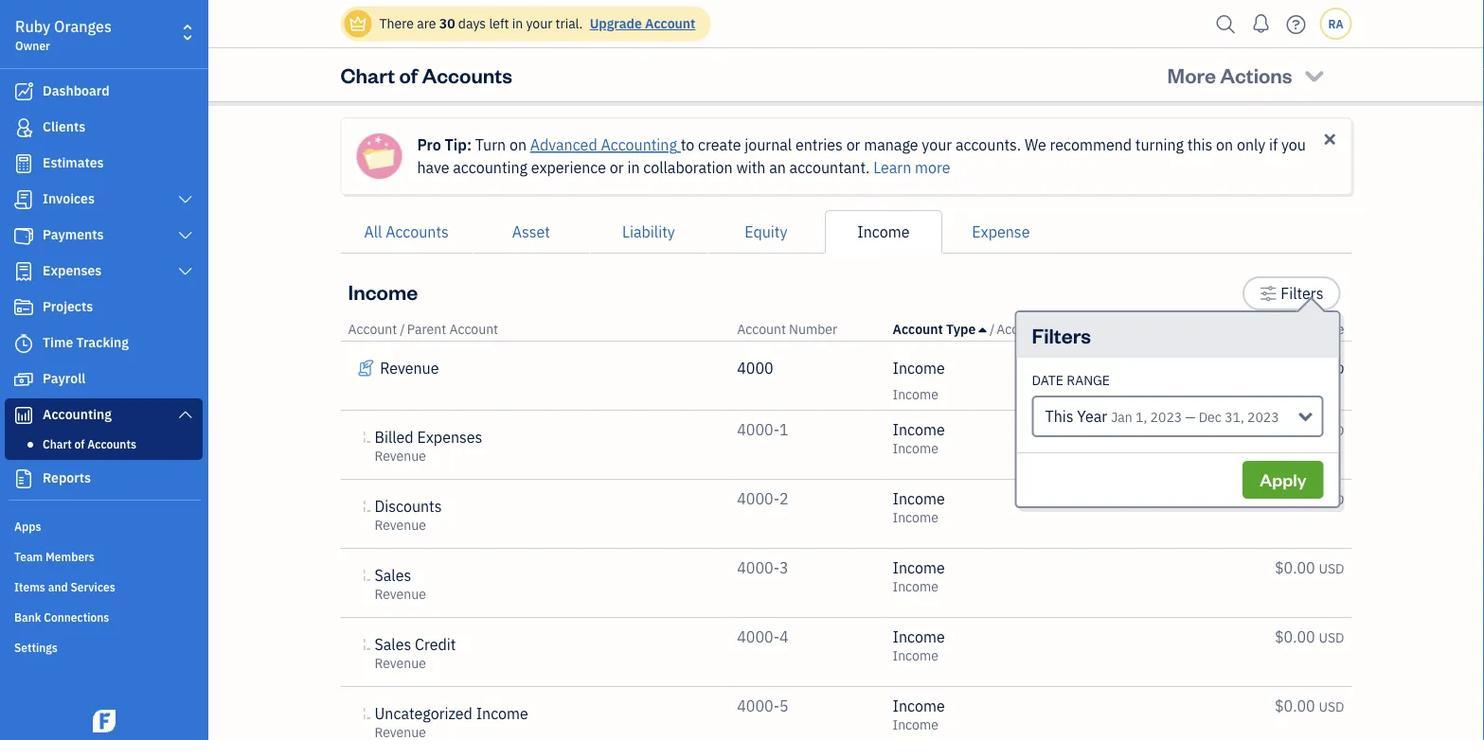 Task type: locate. For each thing, give the bounding box(es) containing it.
all
[[364, 222, 382, 242]]

4000- for 4
[[737, 627, 780, 647]]

upgrade
[[590, 15, 642, 32]]

services
[[71, 580, 115, 595]]

revenue up uncategorized
[[375, 655, 426, 672]]

account up the 4000
[[737, 321, 786, 338]]

1 vertical spatial chart of accounts
[[43, 437, 136, 452]]

chart down crown icon
[[340, 61, 395, 88]]

2 type from the left
[[1075, 321, 1103, 338]]

your
[[526, 15, 552, 32], [922, 135, 952, 155]]

3 chevron large down image from the top
[[177, 407, 194, 422]]

1 vertical spatial accounting
[[43, 406, 112, 423]]

sales inside sales credit revenue
[[375, 635, 411, 655]]

dashboard
[[43, 82, 110, 99]]

1 horizontal spatial or
[[846, 135, 860, 155]]

account right caretup icon on the top right of page
[[997, 321, 1045, 338]]

2 $0.00 usd from the top
[[1275, 420, 1344, 440]]

accounts down days
[[422, 61, 512, 88]]

freshbooks image
[[89, 710, 119, 733]]

1 sales from the top
[[375, 566, 411, 586]]

0 vertical spatial filters
[[1281, 284, 1324, 304]]

0 horizontal spatial or
[[610, 158, 624, 178]]

4000- down the 4000
[[737, 420, 780, 440]]

0 horizontal spatial expenses
[[43, 262, 102, 279]]

chevron large down image inside expenses link
[[177, 264, 194, 279]]

2023 right 31,
[[1247, 409, 1279, 426]]

chevron large down image for expenses
[[177, 264, 194, 279]]

ra
[[1328, 16, 1343, 31]]

0 vertical spatial accounts
[[422, 61, 512, 88]]

you
[[1281, 135, 1306, 155]]

discounts revenue
[[375, 497, 442, 534]]

4 $0.00 from the top
[[1275, 558, 1315, 578]]

1 horizontal spatial /
[[990, 321, 995, 338]]

$0.00 usd for 2
[[1275, 489, 1344, 509]]

4000- for 5
[[737, 697, 780, 716]]

0 vertical spatial or
[[846, 135, 860, 155]]

more
[[915, 158, 951, 178]]

your for accounts.
[[922, 135, 952, 155]]

accounts right the all
[[386, 222, 449, 242]]

account left parent
[[348, 321, 397, 338]]

advanced accounting link
[[530, 135, 681, 155]]

entries
[[795, 135, 843, 155]]

1 income income from the top
[[893, 358, 945, 403]]

1 vertical spatial expenses
[[417, 428, 482, 448]]

1 horizontal spatial chart of accounts
[[340, 61, 512, 88]]

sales left "credit"
[[375, 635, 411, 655]]

time tracking
[[43, 334, 129, 351]]

chart inside main element
[[43, 437, 72, 452]]

4000- for 2
[[737, 489, 780, 509]]

in right left
[[512, 15, 523, 32]]

account
[[645, 15, 695, 32], [348, 321, 397, 338], [449, 321, 498, 338], [737, 321, 786, 338], [893, 321, 943, 338], [997, 321, 1045, 338]]

settings
[[14, 640, 58, 655]]

freshbooks balance
[[1223, 321, 1344, 338]]

account number
[[737, 321, 837, 338]]

1 vertical spatial chevron large down image
[[177, 264, 194, 279]]

usd for 5
[[1319, 698, 1344, 716]]

chart of accounts link
[[9, 433, 199, 456]]

2 income income from the top
[[893, 420, 945, 457]]

account left caretup icon on the top right of page
[[893, 321, 943, 338]]

payroll link
[[5, 363, 203, 397]]

oranges
[[54, 17, 112, 36]]

payments link
[[5, 219, 203, 253]]

1 horizontal spatial 2023
[[1247, 409, 1279, 426]]

income income
[[893, 358, 945, 403], [893, 420, 945, 457], [893, 489, 945, 527], [893, 558, 945, 596], [893, 627, 945, 665], [893, 697, 945, 734]]

chevron large down image
[[177, 228, 194, 243], [177, 264, 194, 279], [177, 407, 194, 422]]

2 chevron large down image from the top
[[177, 264, 194, 279]]

2 vertical spatial chevron large down image
[[177, 407, 194, 422]]

journal
[[745, 135, 792, 155]]

or
[[846, 135, 860, 155], [610, 158, 624, 178]]

chart of accounts down accounting link
[[43, 437, 136, 452]]

expense
[[972, 222, 1030, 242]]

and
[[48, 580, 68, 595]]

2 $0.00 from the top
[[1275, 420, 1315, 440]]

2 4000- from the top
[[737, 489, 780, 509]]

0 vertical spatial expenses
[[43, 262, 102, 279]]

1 vertical spatial chart
[[43, 437, 72, 452]]

expenses right billed on the left of page
[[417, 428, 482, 448]]

on right this
[[1216, 135, 1233, 155]]

$0.00 usd for 1
[[1275, 420, 1344, 440]]

$0.00 for 2
[[1275, 489, 1315, 509]]

owner
[[15, 38, 50, 53]]

0 vertical spatial chevron large down image
[[177, 228, 194, 243]]

type left caretup icon on the top right of page
[[946, 321, 976, 338]]

4000- down 4000-4
[[737, 697, 780, 716]]

billed expenses revenue
[[375, 428, 482, 465]]

2023
[[1150, 409, 1182, 426], [1247, 409, 1279, 426]]

expenses inside main element
[[43, 262, 102, 279]]

1 vertical spatial of
[[74, 437, 85, 452]]

expenses
[[43, 262, 102, 279], [417, 428, 482, 448]]

0 horizontal spatial your
[[526, 15, 552, 32]]

of
[[399, 61, 418, 88], [74, 437, 85, 452]]

filters right settings icon
[[1281, 284, 1324, 304]]

account for account number
[[737, 321, 786, 338]]

1 horizontal spatial in
[[627, 158, 640, 178]]

in down advanced accounting link
[[627, 158, 640, 178]]

$0.00 for 3
[[1275, 558, 1315, 578]]

revenue up discounts
[[375, 448, 426, 465]]

2 sales from the top
[[375, 635, 411, 655]]

/
[[400, 321, 405, 338], [990, 321, 995, 338]]

time tracking link
[[5, 327, 203, 361]]

liability button
[[590, 210, 707, 254]]

5 income income from the top
[[893, 627, 945, 665]]

revenue down account / parent account
[[380, 358, 439, 378]]

0 horizontal spatial 2023
[[1150, 409, 1182, 426]]

chart up reports in the bottom left of the page
[[43, 437, 72, 452]]

4000- up 4000-4
[[737, 558, 780, 578]]

6 usd from the top
[[1319, 698, 1344, 716]]

2
[[780, 489, 789, 509]]

4000- down 4000-1
[[737, 489, 780, 509]]

1 vertical spatial sales
[[375, 635, 411, 655]]

4 usd from the top
[[1319, 560, 1344, 578]]

0 vertical spatial of
[[399, 61, 418, 88]]

/ left parent
[[400, 321, 405, 338]]

4000
[[737, 358, 773, 378]]

4 income income from the top
[[893, 558, 945, 596]]

1 4000- from the top
[[737, 420, 780, 440]]

or up accountant.
[[846, 135, 860, 155]]

/ right caretup icon on the top right of page
[[990, 321, 995, 338]]

all accounts button
[[340, 210, 472, 254]]

notifications image
[[1246, 5, 1276, 43]]

2 on from the left
[[1216, 135, 1233, 155]]

4000- for 1
[[737, 420, 780, 440]]

report image
[[12, 470, 35, 489]]

expenses down "payments" at the top left of page
[[43, 262, 102, 279]]

jan
[[1111, 409, 1133, 426]]

chart image
[[12, 406, 35, 425]]

6 income income from the top
[[893, 697, 945, 734]]

1 vertical spatial your
[[922, 135, 952, 155]]

accountant.
[[790, 158, 870, 178]]

your inside to create journal entries or manage your accounts. we recommend turning this on only if  you have accounting experience or in collaboration with an accountant.
[[922, 135, 952, 155]]

sub
[[1049, 321, 1071, 338]]

1 horizontal spatial your
[[922, 135, 952, 155]]

4 $0.00 usd from the top
[[1275, 558, 1344, 578]]

$0.00 usd for 3
[[1275, 558, 1344, 578]]

ruby oranges owner
[[15, 17, 112, 53]]

2 vertical spatial accounts
[[87, 437, 136, 452]]

$0.00 for 1
[[1275, 420, 1315, 440]]

on right turn
[[509, 135, 527, 155]]

3 $0.00 from the top
[[1275, 489, 1315, 509]]

your up more
[[922, 135, 952, 155]]

filters up date range at the bottom of page
[[1032, 322, 1091, 349]]

0 horizontal spatial of
[[74, 437, 85, 452]]

income income for 3
[[893, 558, 945, 596]]

0 horizontal spatial accounting
[[43, 406, 112, 423]]

team
[[14, 549, 43, 564]]

5 $0.00 usd from the top
[[1275, 627, 1344, 647]]

accounting
[[601, 135, 677, 155], [43, 406, 112, 423]]

3 4000- from the top
[[737, 558, 780, 578]]

1 chevron large down image from the top
[[177, 228, 194, 243]]

payment image
[[12, 226, 35, 245]]

learn more
[[873, 158, 951, 178]]

$0.00 usd for 5
[[1275, 697, 1344, 716]]

type right sub
[[1075, 321, 1103, 338]]

of inside chart of accounts link
[[74, 437, 85, 452]]

accounts down accounting link
[[87, 437, 136, 452]]

6 $0.00 usd from the top
[[1275, 697, 1344, 716]]

invoice image
[[12, 190, 35, 209]]

1 on from the left
[[509, 135, 527, 155]]

have
[[417, 158, 449, 178]]

6 $0.00 from the top
[[1275, 697, 1315, 716]]

accounts
[[422, 61, 512, 88], [386, 222, 449, 242], [87, 437, 136, 452]]

of down there
[[399, 61, 418, 88]]

accounting left to
[[601, 135, 677, 155]]

account for account type
[[893, 321, 943, 338]]

accounting link
[[5, 399, 203, 433]]

search image
[[1211, 10, 1241, 38]]

accounting down payroll
[[43, 406, 112, 423]]

parent
[[407, 321, 446, 338]]

1 horizontal spatial accounting
[[601, 135, 677, 155]]

to create journal entries or manage your accounts. we recommend turning this on only if  you have accounting experience or in collaboration with an accountant.
[[417, 135, 1306, 178]]

0 vertical spatial in
[[512, 15, 523, 32]]

0 vertical spatial accounting
[[601, 135, 677, 155]]

1 vertical spatial accounts
[[386, 222, 449, 242]]

2 usd from the top
[[1319, 422, 1344, 439]]

5 $0.00 from the top
[[1275, 627, 1315, 647]]

1 horizontal spatial expenses
[[417, 428, 482, 448]]

ruby
[[15, 17, 51, 36]]

0 horizontal spatial chart
[[43, 437, 72, 452]]

1 horizontal spatial chart
[[340, 61, 395, 88]]

apply
[[1260, 469, 1307, 491]]

0 horizontal spatial /
[[400, 321, 405, 338]]

account for account / parent account
[[348, 321, 397, 338]]

actions
[[1220, 61, 1292, 88]]

0 horizontal spatial on
[[509, 135, 527, 155]]

sales
[[375, 566, 411, 586], [375, 635, 411, 655]]

4000-1
[[737, 420, 789, 440]]

your left 'trial.' on the left top of page
[[526, 15, 552, 32]]

chevron large down image
[[177, 192, 194, 207]]

this year jan 1, 2023 — dec 31, 2023
[[1045, 407, 1279, 427]]

in inside to create journal entries or manage your accounts. we recommend turning this on only if  you have accounting experience or in collaboration with an accountant.
[[627, 158, 640, 178]]

year
[[1077, 407, 1107, 427]]

3 $0.00 usd from the top
[[1275, 489, 1344, 509]]

chart of accounts
[[340, 61, 512, 88], [43, 437, 136, 452]]

usd for 4
[[1319, 629, 1344, 647]]

5 usd from the top
[[1319, 629, 1344, 647]]

1 2023 from the left
[[1150, 409, 1182, 426]]

sales down discounts revenue
[[375, 566, 411, 586]]

account right upgrade on the top of the page
[[645, 15, 695, 32]]

money image
[[12, 370, 35, 389]]

3 income income from the top
[[893, 489, 945, 527]]

revenue inside billed expenses revenue
[[375, 448, 426, 465]]

4 4000- from the top
[[737, 627, 780, 647]]

sales revenue
[[375, 566, 426, 603]]

upgrade account link
[[586, 15, 695, 32]]

0 vertical spatial your
[[526, 15, 552, 32]]

on
[[509, 135, 527, 155], [1216, 135, 1233, 155]]

1 horizontal spatial filters
[[1281, 284, 1324, 304]]

expenses link
[[5, 255, 203, 289]]

0 vertical spatial sales
[[375, 566, 411, 586]]

2023 left — at right bottom
[[1150, 409, 1182, 426]]

1 horizontal spatial on
[[1216, 135, 1233, 155]]

0 horizontal spatial chart of accounts
[[43, 437, 136, 452]]

1
[[780, 420, 789, 440]]

1 vertical spatial filters
[[1032, 322, 1091, 349]]

chart of accounts down "are"
[[340, 61, 512, 88]]

of up reports in the bottom left of the page
[[74, 437, 85, 452]]

invoices
[[43, 190, 95, 207]]

account sub type
[[997, 321, 1103, 338]]

4000-
[[737, 420, 780, 440], [737, 489, 780, 509], [737, 558, 780, 578], [737, 627, 780, 647], [737, 697, 780, 716]]

number
[[789, 321, 837, 338]]

go to help image
[[1281, 10, 1311, 38]]

sales for sales
[[375, 566, 411, 586]]

income
[[857, 222, 910, 242], [348, 278, 418, 305], [893, 358, 945, 378], [893, 386, 938, 403], [893, 420, 945, 440], [893, 440, 938, 457], [893, 489, 945, 509], [893, 509, 938, 527], [893, 558, 945, 578], [893, 578, 938, 596], [893, 627, 945, 647], [893, 647, 938, 665], [893, 697, 945, 716], [476, 704, 528, 724], [893, 716, 938, 734]]

Date Range field
[[1032, 396, 1324, 438]]

1 type from the left
[[946, 321, 976, 338]]

accounts inside button
[[386, 222, 449, 242]]

in
[[512, 15, 523, 32], [627, 158, 640, 178]]

or down advanced accounting link
[[610, 158, 624, 178]]

chevron large down image inside payments link
[[177, 228, 194, 243]]

2 2023 from the left
[[1247, 409, 1279, 426]]

3 usd from the top
[[1319, 491, 1344, 509]]

4000- up 4000-5 at the bottom
[[737, 627, 780, 647]]

1 vertical spatial in
[[627, 158, 640, 178]]

chevron large down image for payments
[[177, 228, 194, 243]]

reports
[[43, 469, 91, 487]]

0 horizontal spatial type
[[946, 321, 976, 338]]

tip:
[[445, 135, 472, 155]]

recommend
[[1050, 135, 1132, 155]]

sales inside sales revenue
[[375, 566, 411, 586]]

1 horizontal spatial type
[[1075, 321, 1103, 338]]

billed
[[375, 428, 414, 448]]

pro
[[417, 135, 441, 155]]

0 horizontal spatial filters
[[1032, 322, 1091, 349]]

revenue up sales revenue
[[375, 517, 426, 534]]

5 4000- from the top
[[737, 697, 780, 716]]



Task type: describe. For each thing, give the bounding box(es) containing it.
more actions button
[[1150, 52, 1344, 98]]

your for trial.
[[526, 15, 552, 32]]

liability
[[622, 222, 675, 242]]

1 / from the left
[[400, 321, 405, 338]]

dashboard image
[[12, 82, 35, 101]]

account type button
[[893, 321, 987, 338]]

1 horizontal spatial of
[[399, 61, 418, 88]]

revenue inside discounts revenue
[[375, 517, 426, 534]]

revenue up sales credit revenue
[[375, 586, 426, 603]]

payroll
[[43, 370, 86, 387]]

an
[[769, 158, 786, 178]]

tracking
[[76, 334, 129, 351]]

team members link
[[5, 542, 203, 570]]

balance
[[1297, 321, 1344, 338]]

apps
[[14, 519, 41, 534]]

1,
[[1136, 409, 1147, 426]]

this
[[1045, 407, 1074, 427]]

timer image
[[12, 334, 35, 353]]

range
[[1067, 372, 1110, 389]]

advanced
[[530, 135, 597, 155]]

bank
[[14, 610, 41, 625]]

experience
[[531, 158, 606, 178]]

pro tip: turn on advanced accounting
[[417, 135, 677, 155]]

date range
[[1032, 372, 1110, 389]]

chevrondown image
[[1301, 62, 1327, 88]]

close image
[[1321, 131, 1339, 148]]

estimates
[[43, 154, 104, 171]]

accounting inside main element
[[43, 406, 112, 423]]

we
[[1025, 135, 1046, 155]]

usd for 3
[[1319, 560, 1344, 578]]

main element
[[0, 0, 256, 741]]

turning
[[1135, 135, 1184, 155]]

4000-2
[[737, 489, 789, 509]]

1 $0.00 usd from the top
[[1275, 358, 1344, 378]]

4
[[780, 627, 789, 647]]

bank connections link
[[5, 602, 203, 631]]

4000-3
[[737, 558, 789, 578]]

estimates link
[[5, 147, 203, 181]]

0 vertical spatial chart of accounts
[[340, 61, 512, 88]]

income income for 2
[[893, 489, 945, 527]]

4000-5
[[737, 697, 789, 716]]

income income for 4
[[893, 627, 945, 665]]

usd for 1
[[1319, 422, 1344, 439]]

4000- for 3
[[737, 558, 780, 578]]

income income for 1
[[893, 420, 945, 457]]

account / parent account
[[348, 321, 498, 338]]

$0.00 for 4
[[1275, 627, 1315, 647]]

uncategorized income
[[375, 704, 528, 724]]

learn more link
[[873, 158, 951, 178]]

on inside to create journal entries or manage your accounts. we recommend turning this on only if  you have accounting experience or in collaboration with an accountant.
[[1216, 135, 1233, 155]]

projects
[[43, 298, 93, 315]]

0 vertical spatial chart
[[340, 61, 395, 88]]

sales for sales credit
[[375, 635, 411, 655]]

caretup image
[[979, 322, 987, 337]]

filters inside dropdown button
[[1281, 284, 1324, 304]]

left
[[489, 15, 509, 32]]

manage
[[864, 135, 918, 155]]

expenses inside billed expenses revenue
[[417, 428, 482, 448]]

projects link
[[5, 291, 203, 325]]

time
[[43, 334, 73, 351]]

revenue inside sales credit revenue
[[375, 655, 426, 672]]

more
[[1167, 61, 1216, 88]]

create
[[698, 135, 741, 155]]

clients
[[43, 118, 85, 135]]

apps link
[[5, 511, 203, 540]]

settings image
[[1260, 282, 1277, 305]]

equity button
[[707, 210, 825, 254]]

5
[[780, 697, 789, 716]]

0 horizontal spatial in
[[512, 15, 523, 32]]

asset
[[512, 222, 550, 242]]

all accounts
[[364, 222, 449, 242]]

are
[[417, 15, 436, 32]]

30
[[439, 15, 455, 32]]

collaboration
[[643, 158, 733, 178]]

invoices link
[[5, 183, 203, 217]]

3
[[780, 558, 789, 578]]

expense image
[[12, 262, 35, 281]]

settings link
[[5, 633, 203, 661]]

estimate image
[[12, 154, 35, 173]]

uncategorized
[[375, 704, 472, 724]]

crown image
[[348, 14, 368, 34]]

accounts inside main element
[[87, 437, 136, 452]]

trial.
[[556, 15, 583, 32]]

filters button
[[1243, 277, 1341, 311]]

account right parent
[[449, 321, 498, 338]]

payments
[[43, 226, 104, 243]]

income inside button
[[857, 222, 910, 242]]

days
[[458, 15, 486, 32]]

items and services
[[14, 580, 115, 595]]

$0.00 for 5
[[1275, 697, 1315, 716]]

asset button
[[472, 210, 590, 254]]

members
[[46, 549, 95, 564]]

2 / from the left
[[990, 321, 995, 338]]

income button
[[825, 210, 942, 254]]

this
[[1188, 135, 1213, 155]]

31,
[[1225, 409, 1244, 426]]

client image
[[12, 118, 35, 137]]

accounting
[[453, 158, 528, 178]]

account type
[[893, 321, 976, 338]]

1 $0.00 from the top
[[1275, 358, 1315, 378]]

reports link
[[5, 462, 203, 496]]

bank connections
[[14, 610, 109, 625]]

income income for 5
[[893, 697, 945, 734]]

1 usd from the top
[[1319, 360, 1344, 378]]

learn
[[873, 158, 911, 178]]

credit
[[415, 635, 456, 655]]

apply button
[[1243, 461, 1324, 499]]

connections
[[44, 610, 109, 625]]

date
[[1032, 372, 1064, 389]]

4000-4
[[737, 627, 789, 647]]

ra button
[[1320, 8, 1352, 40]]

chevron large down image for accounting
[[177, 407, 194, 422]]

items
[[14, 580, 45, 595]]

usd for 2
[[1319, 491, 1344, 509]]

team members
[[14, 549, 95, 564]]

turn
[[475, 135, 506, 155]]

account for account sub type
[[997, 321, 1045, 338]]

project image
[[12, 298, 35, 317]]

chart of accounts inside chart of accounts link
[[43, 437, 136, 452]]

$0.00 usd for 4
[[1275, 627, 1344, 647]]

1 vertical spatial or
[[610, 158, 624, 178]]



Task type: vqa. For each thing, say whether or not it's contained in the screenshot.
'Asset' on the left of page
yes



